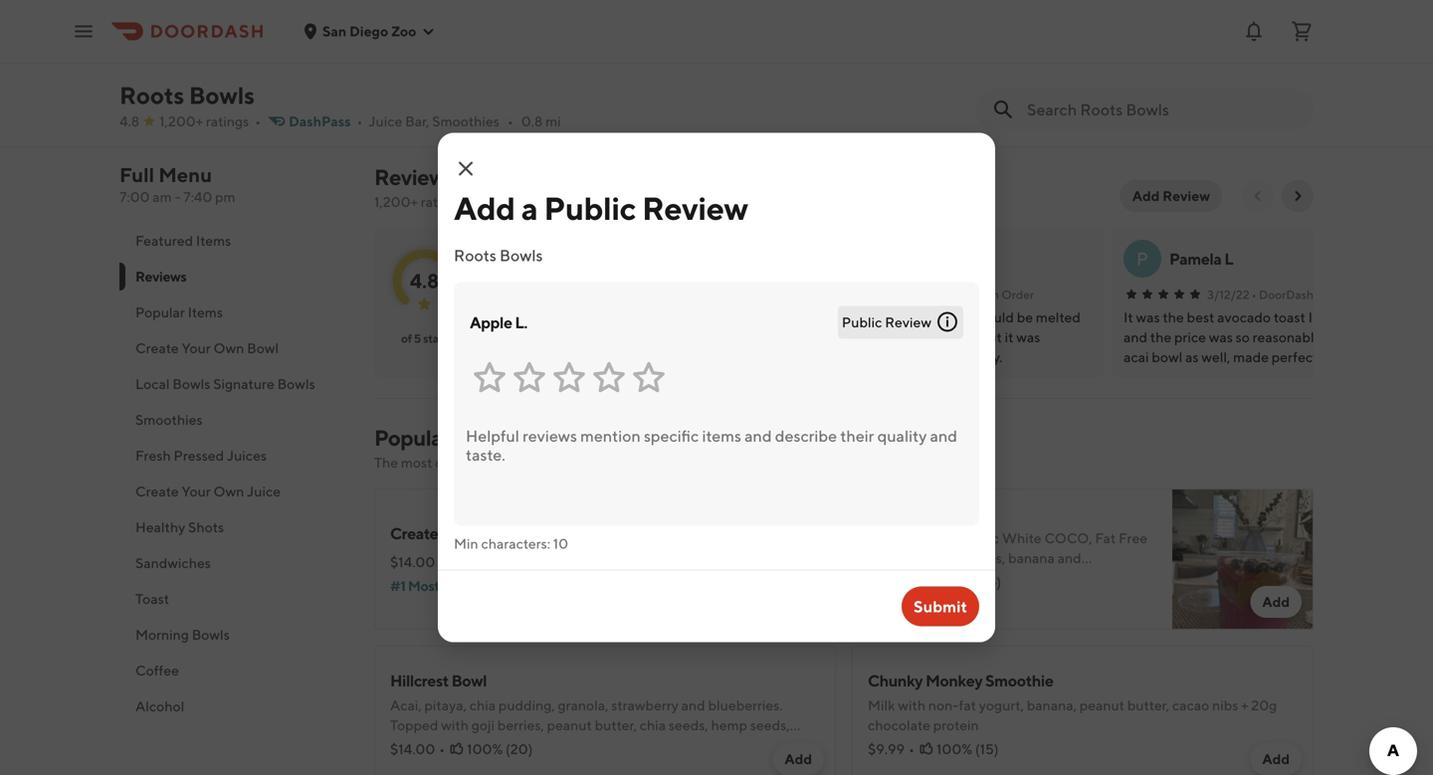Task type: describe. For each thing, give the bounding box(es) containing it.
create for create your own bowl $14.00
[[378, 64, 426, 83]]

add review
[[1133, 188, 1211, 204]]

signature
[[213, 376, 275, 392]]

min
[[454, 536, 479, 552]]

bowl inside hillcrest bowl acai, pitaya, chia pudding, granola, strawberry and blueberries. topped with goji berries, peanut butter, chia seeds, hemp seeds, organic shredded coconut and agave.
[[452, 672, 487, 691]]

juice bar, smoothies • 0.8 mi
[[369, 113, 561, 129]]

1 vertical spatial chia
[[640, 717, 666, 734]]

popular items the most commonly ordered items and dishes from this store
[[374, 425, 755, 471]]

bowls right signature
[[277, 376, 315, 392]]

100% (15)
[[937, 741, 999, 758]]

local bowls signature bowls button
[[119, 366, 350, 402]]

add review button
[[1121, 180, 1223, 212]]

pressed
[[174, 448, 224, 464]]

bowl for create your own bowl
[[508, 524, 542, 543]]

0 horizontal spatial review
[[642, 190, 748, 227]]

Item Search search field
[[1028, 99, 1298, 120]]

berries,
[[498, 717, 544, 734]]

with inside hillcrest bowl acai, pitaya, chia pudding, granola, strawberry and blueberries. topped with goji berries, peanut butter, chia seeds, hemp seeds, organic shredded coconut and agave.
[[441, 717, 469, 734]]

0.8
[[522, 113, 543, 129]]

chunky
[[868, 672, 923, 691]]

and inside popular items the most commonly ordered items and dishes from this store
[[595, 455, 619, 471]]

1 vertical spatial and
[[682, 698, 706, 714]]

characters:
[[481, 536, 551, 552]]

roots smoothie button
[[846, 0, 1004, 120]]

1 horizontal spatial smoothies
[[432, 113, 500, 129]]

100% for monkey
[[937, 741, 973, 758]]

pitaya,
[[425, 698, 467, 714]]

fresh
[[135, 448, 171, 464]]

add a public review dialog
[[438, 133, 996, 643]]

1 doordash from the left
[[945, 288, 1000, 302]]

cacao
[[1173, 698, 1210, 714]]

21
[[476, 194, 489, 210]]

morning bowls
[[135, 627, 230, 643]]

acai,
[[390, 698, 422, 714]]

• inside reviews 1,200+ ratings • 21 public reviews
[[467, 194, 473, 210]]

10
[[553, 536, 569, 552]]

1,200+ ratings •
[[159, 113, 261, 129]]

$14.00 inside bankers hill bowl $14.00
[[1008, 90, 1053, 107]]

monkey
[[926, 672, 983, 691]]

bowl inside bankers hill bowl $14.00
[[1094, 64, 1129, 83]]

hillcrest bowl acai, pitaya, chia pudding, granola, strawberry and blueberries. topped with goji berries, peanut butter, chia seeds, hemp seeds, organic shredded coconut and agave.
[[390, 672, 790, 754]]

1 order from the left
[[1002, 288, 1035, 302]]

tanya
[[541, 249, 582, 268]]

am
[[153, 189, 172, 205]]

reviews
[[534, 194, 581, 210]]

notification bell image
[[1243, 19, 1267, 43]]

chocolate
[[868, 717, 931, 734]]

healthy shots
[[135, 519, 224, 536]]

1 vertical spatial $9.99
[[868, 741, 905, 758]]

roots inside add a public review dialog
[[454, 246, 497, 265]]

0 vertical spatial ratings
[[206, 113, 249, 129]]

$14.00 • for 96% (66)
[[868, 574, 923, 590]]

of 5 stars
[[401, 332, 448, 346]]

store
[[723, 455, 755, 471]]

$14.00 • for 100% (20)
[[390, 741, 445, 758]]

local
[[135, 376, 170, 392]]

full
[[119, 163, 154, 187]]

own for create your own bowl
[[475, 524, 505, 543]]

milk
[[868, 698, 896, 714]]

1 • doordash order from the left
[[938, 288, 1035, 302]]

roots bowl
[[536, 64, 615, 83]]

bankers hill bowl $14.00
[[1008, 64, 1129, 107]]

chunky monkey smoothie milk with non-fat yogurt, banana, peanut butter, cacao nibs + 20g chocolate protein
[[868, 672, 1278, 734]]

san
[[323, 23, 347, 39]]

0 horizontal spatial 1,200+
[[159, 113, 203, 129]]

public review
[[842, 314, 932, 331]]

1 vertical spatial public
[[842, 314, 883, 331]]

2 order from the left
[[1317, 288, 1349, 302]]

(20)
[[506, 741, 533, 758]]

most for #1
[[408, 578, 440, 594]]

popular items button
[[119, 295, 350, 331]]

bowls right "local"
[[173, 376, 210, 392]]

butter, inside chunky monkey smoothie milk with non-fat yogurt, banana, peanut butter, cacao nibs + 20g chocolate protein
[[1128, 698, 1170, 714]]

yogurt,
[[980, 698, 1025, 714]]

items for popular items
[[188, 304, 223, 321]]

your for create your own bowl $14.00
[[429, 64, 461, 83]]

with inside chunky monkey smoothie milk with non-fat yogurt, banana, peanut butter, cacao nibs + 20g chocolate protein
[[899, 698, 926, 714]]

coffee button
[[119, 653, 350, 689]]

non-
[[929, 698, 959, 714]]

toast button
[[119, 582, 350, 617]]

shots
[[188, 519, 224, 536]]

liked for #2 most liked
[[923, 598, 957, 614]]

featured items
[[135, 233, 231, 249]]

banana,
[[1027, 698, 1077, 714]]

0 items, open order cart image
[[1290, 19, 1314, 43]]

san diego zoo button
[[303, 23, 437, 39]]

mi
[[546, 113, 561, 129]]

create for create your own bowl
[[135, 340, 179, 356]]

(84)
[[499, 554, 525, 571]]

(15)
[[976, 741, 999, 758]]

add button for chunky monkey smoothie
[[1251, 744, 1302, 776]]

reviews for reviews 1,200+ ratings • 21 public reviews
[[374, 164, 455, 190]]

local bowls signature bowls
[[135, 376, 315, 392]]

open menu image
[[72, 19, 96, 43]]

tanya c
[[541, 249, 596, 268]]

smoothie inside button
[[895, 64, 963, 83]]

submit button
[[902, 587, 980, 627]]

featured
[[135, 233, 193, 249]]

items for popular items the most commonly ordered items and dishes from this store
[[454, 425, 508, 451]]

san diego zoo
[[323, 23, 417, 39]]

zoo
[[391, 23, 417, 39]]

flu buster juice $9.99
[[1165, 64, 1277, 107]]

c
[[585, 249, 596, 268]]

create your own bowl
[[135, 340, 279, 356]]

close add a public review image
[[454, 157, 478, 181]]

alcohol
[[135, 699, 184, 715]]

juice inside button
[[247, 483, 281, 500]]

juice inside flu buster juice $9.99
[[1240, 64, 1277, 83]]

fat
[[959, 698, 977, 714]]

2 doordash from the left
[[1260, 288, 1314, 302]]

reviews link
[[374, 164, 455, 190]]

#1
[[390, 578, 406, 594]]

$14.00 inside create your own bowl $14.00
[[378, 112, 423, 128]]

topped
[[390, 717, 439, 734]]

most for #2
[[889, 598, 920, 614]]

$14.00 • for 90% (84)
[[390, 554, 445, 571]]

90%
[[467, 554, 496, 571]]

create for create your own bowl
[[390, 524, 438, 543]]

$9.99 inside flu buster juice $9.99
[[1165, 90, 1202, 107]]

morning bowls button
[[119, 617, 350, 653]]

roots smoothie
[[850, 64, 963, 83]]

min characters: 10
[[454, 536, 569, 552]]

sandwiches
[[135, 555, 211, 572]]

#2
[[868, 598, 886, 614]]

bowls up "1,200+ ratings •"
[[189, 81, 255, 110]]

alcohol button
[[119, 689, 350, 725]]

review for public review
[[885, 314, 932, 331]]

ordered
[[504, 455, 555, 471]]

2 seeds, from the left
[[751, 717, 790, 734]]

$9.99 •
[[868, 741, 915, 758]]

+
[[1242, 698, 1249, 714]]

items for featured items
[[196, 233, 231, 249]]

review for add review
[[1163, 188, 1211, 204]]

dashpass
[[289, 113, 351, 129]]



Task type: vqa. For each thing, say whether or not it's contained in the screenshot.
Kid's Meals BUTTON
no



Task type: locate. For each thing, give the bounding box(es) containing it.
own for juice
[[214, 483, 244, 500]]

1 vertical spatial juice
[[369, 113, 403, 129]]

1 horizontal spatial roots bowls
[[454, 246, 543, 265]]

ratings down the reviews link
[[421, 194, 464, 210]]

and left agave.
[[558, 737, 582, 754]]

create for create your own juice
[[135, 483, 179, 500]]

butter, up agave.
[[595, 717, 637, 734]]

previous image
[[1251, 188, 1267, 204]]

stars
[[423, 332, 448, 346]]

own up 90% (84)
[[475, 524, 505, 543]]

smoothies up fresh
[[135, 412, 203, 428]]

0 vertical spatial liked
[[442, 578, 476, 594]]

$14.00 up the reviews link
[[378, 112, 423, 128]]

with up chocolate at the right bottom of the page
[[899, 698, 926, 714]]

items
[[558, 455, 592, 471]]

0 vertical spatial 4.8
[[119, 113, 140, 129]]

a
[[522, 190, 538, 227]]

$14.00 for 90% (84)
[[390, 554, 435, 571]]

0 horizontal spatial toast
[[135, 591, 169, 607]]

1,200+
[[159, 113, 203, 129], [374, 194, 418, 210]]

peanut down 'granola,'
[[547, 717, 592, 734]]

p
[[1137, 248, 1149, 269]]

1 vertical spatial butter,
[[595, 717, 637, 734]]

commonly
[[435, 455, 502, 471]]

ratings inside reviews 1,200+ ratings • 21 public reviews
[[421, 194, 464, 210]]

0 vertical spatial popular
[[135, 304, 185, 321]]

butter,
[[1128, 698, 1170, 714], [595, 717, 637, 734]]

and right items
[[595, 455, 619, 471]]

your
[[429, 64, 461, 83], [441, 524, 472, 543]]

flu
[[1165, 64, 1188, 83]]

peanut
[[1080, 698, 1125, 714], [547, 717, 592, 734]]

0 vertical spatial own
[[463, 64, 493, 83]]

full menu 7:00 am - 7:40 pm
[[119, 163, 236, 205]]

liked down 90%
[[442, 578, 476, 594]]

smoothies inside button
[[135, 412, 203, 428]]

coffee
[[135, 663, 179, 679]]

0 vertical spatial $9.99
[[1165, 90, 1202, 107]]

1 vertical spatial items
[[188, 304, 223, 321]]

own up "juice bar, smoothies • 0.8 mi"
[[463, 64, 493, 83]]

roots bowls up "1,200+ ratings •"
[[119, 81, 255, 110]]

0 vertical spatial reviews
[[374, 164, 455, 190]]

reviews
[[374, 164, 455, 190], [135, 268, 187, 285]]

chia down strawberry
[[640, 717, 666, 734]]

20g
[[1252, 698, 1278, 714]]

add inside dialog
[[454, 190, 515, 227]]

pm
[[215, 189, 236, 205]]

most right the #1
[[408, 578, 440, 594]]

your for create your own bowl
[[441, 524, 472, 543]]

smoothie inside chunky monkey smoothie milk with non-fat yogurt, banana, peanut butter, cacao nibs + 20g chocolate protein
[[986, 672, 1054, 691]]

1 vertical spatial most
[[889, 598, 920, 614]]

$9.99 down chocolate at the right bottom of the page
[[868, 741, 905, 758]]

your for bowl
[[182, 340, 211, 356]]

roots bowl image
[[1173, 489, 1314, 630]]

bowl
[[378, 86, 412, 105], [508, 524, 542, 543]]

and right strawberry
[[682, 698, 706, 714]]

1 horizontal spatial 1,200+
[[374, 194, 418, 210]]

1 horizontal spatial juice
[[369, 113, 403, 129]]

1 horizontal spatial order
[[1317, 288, 1349, 302]]

0 vertical spatial butter,
[[1128, 698, 1170, 714]]

1 horizontal spatial reviews
[[374, 164, 455, 190]]

0 horizontal spatial juice
[[247, 483, 281, 500]]

roots bowls inside add a public review dialog
[[454, 246, 543, 265]]

from
[[664, 455, 694, 471]]

1 vertical spatial toast
[[135, 591, 169, 607]]

own for bowl
[[214, 340, 244, 356]]

toast inside toast button
[[135, 591, 169, 607]]

bowl up (84)
[[508, 524, 542, 543]]

1 seeds, from the left
[[669, 717, 709, 734]]

with
[[899, 698, 926, 714], [441, 717, 469, 734]]

1 horizontal spatial doordash
[[1260, 288, 1314, 302]]

1 vertical spatial $14.00 •
[[868, 574, 923, 590]]

popular inside popular items button
[[135, 304, 185, 321]]

roots bowls down public
[[454, 246, 543, 265]]

reviews down bar,
[[374, 164, 455, 190]]

#1 most liked
[[390, 578, 476, 594]]

butter, inside hillcrest bowl acai, pitaya, chia pudding, granola, strawberry and blueberries. topped with goji berries, peanut butter, chia seeds, hemp seeds, organic shredded coconut and agave.
[[595, 717, 637, 734]]

0 horizontal spatial order
[[1002, 288, 1035, 302]]

0 horizontal spatial peanut
[[547, 717, 592, 734]]

1 100% from the left
[[467, 741, 503, 758]]

create inside create your own bowl $14.00
[[378, 64, 426, 83]]

smoothies button
[[119, 402, 350, 438]]

own up the local bowls signature bowls
[[214, 340, 244, 356]]

1 vertical spatial liked
[[923, 598, 957, 614]]

shredded
[[440, 737, 501, 754]]

4.8 up of 5 stars
[[410, 269, 439, 293]]

1 horizontal spatial 4.8
[[410, 269, 439, 293]]

seeds, down the blueberries.
[[751, 717, 790, 734]]

2 vertical spatial juice
[[247, 483, 281, 500]]

0 vertical spatial bowl
[[378, 86, 412, 105]]

1 horizontal spatial chia
[[640, 717, 666, 734]]

your up 90%
[[441, 524, 472, 543]]

bowls inside add a public review dialog
[[500, 246, 543, 265]]

-
[[175, 189, 181, 205]]

0 vertical spatial your
[[429, 64, 461, 83]]

of
[[401, 332, 412, 346]]

1,200+ up menu
[[159, 113, 203, 129]]

0 horizontal spatial doordash
[[945, 288, 1000, 302]]

add a public review
[[454, 190, 748, 227]]

own
[[463, 64, 493, 83], [475, 524, 505, 543]]

liked down 96%
[[923, 598, 957, 614]]

0 horizontal spatial chia
[[470, 698, 496, 714]]

own inside create your own bowl $14.00
[[463, 64, 493, 83]]

juice left bar,
[[369, 113, 403, 129]]

100% down 'protein'
[[937, 741, 973, 758]]

order
[[1002, 288, 1035, 302], [1317, 288, 1349, 302]]

your down popular items
[[182, 340, 211, 356]]

1 horizontal spatial bowl
[[508, 524, 542, 543]]

popular items
[[135, 304, 223, 321]]

0 vertical spatial toast
[[737, 64, 775, 83]]

dishes
[[621, 455, 662, 471]]

and
[[595, 455, 619, 471], [682, 698, 706, 714], [558, 737, 582, 754]]

1 vertical spatial bowl
[[508, 524, 542, 543]]

0 horizontal spatial public
[[544, 190, 636, 227]]

next image
[[1290, 188, 1306, 204]]

items inside popular items the most commonly ordered items and dishes from this store
[[454, 425, 508, 451]]

1 vertical spatial 1,200+
[[374, 194, 418, 210]]

100% for bowl
[[467, 741, 503, 758]]

juice
[[1240, 64, 1277, 83], [369, 113, 403, 129], [247, 483, 281, 500]]

2 100% from the left
[[937, 741, 973, 758]]

0 horizontal spatial ratings
[[206, 113, 249, 129]]

sandwiches button
[[119, 546, 350, 582]]

create your own bowl image
[[695, 489, 836, 630]]

4.8 up full
[[119, 113, 140, 129]]

pamela l
[[1170, 249, 1234, 268]]

1 horizontal spatial $9.99
[[1165, 90, 1202, 107]]

fresh pressed juices
[[135, 448, 267, 464]]

items inside button
[[188, 304, 223, 321]]

0 horizontal spatial seeds,
[[669, 717, 709, 734]]

toast inside roots toast button
[[737, 64, 775, 83]]

items up 'commonly'
[[454, 425, 508, 451]]

0 horizontal spatial smoothie
[[895, 64, 963, 83]]

(66)
[[975, 574, 1002, 590]]

l.
[[515, 313, 528, 332]]

0 horizontal spatial bowl
[[378, 86, 412, 105]]

hill
[[1067, 64, 1091, 83]]

0 vertical spatial 1,200+
[[159, 113, 203, 129]]

2 • doordash order from the left
[[1252, 288, 1349, 302]]

0 vertical spatial own
[[214, 340, 244, 356]]

1 vertical spatial roots bowls
[[454, 246, 543, 265]]

create your own bowl button
[[119, 331, 350, 366]]

1 horizontal spatial review
[[885, 314, 932, 331]]

reviews for reviews
[[135, 268, 187, 285]]

$14.00 • up #1 most liked
[[390, 554, 445, 571]]

review
[[1163, 188, 1211, 204], [642, 190, 748, 227], [885, 314, 932, 331]]

reviews 1,200+ ratings • 21 public reviews
[[374, 164, 581, 210]]

reviews inside reviews 1,200+ ratings • 21 public reviews
[[374, 164, 455, 190]]

0 vertical spatial juice
[[1240, 64, 1277, 83]]

menu
[[159, 163, 212, 187]]

most
[[408, 578, 440, 594], [889, 598, 920, 614]]

$14.00 •
[[390, 554, 445, 571], [868, 574, 923, 590], [390, 741, 445, 758]]

roots bowl button
[[532, 0, 689, 120]]

featured items button
[[119, 223, 350, 259]]

1 vertical spatial 4.8
[[410, 269, 439, 293]]

smoothie
[[895, 64, 963, 83], [986, 672, 1054, 691]]

0 vertical spatial and
[[595, 455, 619, 471]]

smoothies up close add a public review image at top
[[432, 113, 500, 129]]

ratings up menu
[[206, 113, 249, 129]]

peanut right banana,
[[1080, 698, 1125, 714]]

review inside button
[[1163, 188, 1211, 204]]

1 horizontal spatial butter,
[[1128, 698, 1170, 714]]

0 vertical spatial chia
[[470, 698, 496, 714]]

popular up most
[[374, 425, 450, 451]]

bar,
[[405, 113, 430, 129]]

your inside create your own bowl $14.00
[[429, 64, 461, 83]]

healthy
[[135, 519, 185, 536]]

popular for popular items
[[135, 304, 185, 321]]

1 vertical spatial smoothies
[[135, 412, 203, 428]]

seeds,
[[669, 717, 709, 734], [751, 717, 790, 734]]

2 horizontal spatial and
[[682, 698, 706, 714]]

0 vertical spatial peanut
[[1080, 698, 1125, 714]]

96%
[[945, 574, 973, 590]]

own down fresh pressed juices button on the left
[[214, 483, 244, 500]]

peanut inside chunky monkey smoothie milk with non-fat yogurt, banana, peanut butter, cacao nibs + 20g chocolate protein
[[1080, 698, 1125, 714]]

0 vertical spatial smoothies
[[432, 113, 500, 129]]

1 horizontal spatial public
[[842, 314, 883, 331]]

organic
[[390, 737, 438, 754]]

juice down notification bell icon
[[1240, 64, 1277, 83]]

1 horizontal spatial smoothie
[[986, 672, 1054, 691]]

0 vertical spatial public
[[544, 190, 636, 227]]

0 vertical spatial items
[[196, 233, 231, 249]]

$14.00 up #2
[[868, 574, 913, 590]]

0 horizontal spatial 4.8
[[119, 113, 140, 129]]

popular up "create your own bowl"
[[135, 304, 185, 321]]

create left min
[[390, 524, 438, 543]]

$14.00 for 96% (66)
[[868, 574, 913, 590]]

peanut inside hillcrest bowl acai, pitaya, chia pudding, granola, strawberry and blueberries. topped with goji berries, peanut butter, chia seeds, hemp seeds, organic shredded coconut and agave.
[[547, 717, 592, 734]]

seeds, left hemp on the bottom of the page
[[669, 717, 709, 734]]

chia up goji
[[470, 698, 496, 714]]

liked for #1 most liked
[[442, 578, 476, 594]]

reviews down featured
[[135, 268, 187, 285]]

1 vertical spatial ratings
[[421, 194, 464, 210]]

0 vertical spatial your
[[182, 340, 211, 356]]

hemp
[[711, 717, 748, 734]]

7:00
[[119, 189, 150, 205]]

2 vertical spatial and
[[558, 737, 582, 754]]

100% down goji
[[467, 741, 503, 758]]

most
[[401, 455, 433, 471]]

add button for hillcrest bowl
[[773, 744, 824, 776]]

bowl inside create your own bowl $14.00
[[378, 86, 412, 105]]

1,200+ down the reviews link
[[374, 194, 418, 210]]

create up "local"
[[135, 340, 179, 356]]

add inside button
[[1133, 188, 1160, 204]]

your down the pressed
[[182, 483, 211, 500]]

1 horizontal spatial liked
[[923, 598, 957, 614]]

pamela
[[1170, 249, 1222, 268]]

1 horizontal spatial most
[[889, 598, 920, 614]]

0 horizontal spatial most
[[408, 578, 440, 594]]

1 horizontal spatial peanut
[[1080, 698, 1125, 714]]

morning
[[135, 627, 189, 643]]

$14.00 for 100% (20)
[[390, 741, 435, 758]]

butter, left cacao
[[1128, 698, 1170, 714]]

$14.00 • down 'topped'
[[390, 741, 445, 758]]

bankers
[[1008, 64, 1065, 83]]

2 horizontal spatial juice
[[1240, 64, 1277, 83]]

0 horizontal spatial smoothies
[[135, 412, 203, 428]]

0 vertical spatial with
[[899, 698, 926, 714]]

items up "create your own bowl"
[[188, 304, 223, 321]]

1 horizontal spatial and
[[595, 455, 619, 471]]

1 own from the top
[[214, 340, 244, 356]]

doordash
[[945, 288, 1000, 302], [1260, 288, 1314, 302]]

popular for popular items the most commonly ordered items and dishes from this store
[[374, 425, 450, 451]]

your for juice
[[182, 483, 211, 500]]

own for create your own bowl $14.00
[[463, 64, 493, 83]]

juice down juices
[[247, 483, 281, 500]]

1 vertical spatial own
[[475, 524, 505, 543]]

2 vertical spatial $14.00 •
[[390, 741, 445, 758]]

toast
[[737, 64, 775, 83], [135, 591, 169, 607]]

this
[[697, 455, 720, 471]]

juices
[[227, 448, 267, 464]]

nibs
[[1213, 698, 1239, 714]]

1 vertical spatial peanut
[[547, 717, 592, 734]]

0 vertical spatial $14.00 •
[[390, 554, 445, 571]]

1 your from the top
[[182, 340, 211, 356]]

bowl for create your own bowl $14.00
[[378, 86, 412, 105]]

roots
[[536, 64, 577, 83], [693, 64, 735, 83], [850, 64, 892, 83], [119, 81, 184, 110], [454, 246, 497, 265]]

$14.00 down bankers
[[1008, 90, 1053, 107]]

2 your from the top
[[182, 483, 211, 500]]

popular inside popular items the most commonly ordered items and dishes from this store
[[374, 425, 450, 451]]

0 vertical spatial smoothie
[[895, 64, 963, 83]]

most right #2
[[889, 598, 920, 614]]

1 horizontal spatial popular
[[374, 425, 450, 451]]

create down zoo on the left
[[378, 64, 426, 83]]

2 vertical spatial items
[[454, 425, 508, 451]]

items down pm
[[196, 233, 231, 249]]

1 vertical spatial own
[[214, 483, 244, 500]]

•
[[255, 113, 261, 129], [357, 113, 363, 129], [508, 113, 514, 129], [467, 194, 473, 210], [938, 288, 943, 302], [1252, 288, 1257, 302], [439, 554, 445, 571], [917, 574, 923, 590], [439, 741, 445, 758], [909, 741, 915, 758]]

granola,
[[558, 698, 609, 714]]

bowls down a
[[500, 246, 543, 265]]

1 vertical spatial your
[[441, 524, 472, 543]]

items inside button
[[196, 233, 231, 249]]

0 horizontal spatial • doordash order
[[938, 288, 1035, 302]]

1 vertical spatial your
[[182, 483, 211, 500]]

1 horizontal spatial ratings
[[421, 194, 464, 210]]

1 vertical spatial smoothie
[[986, 672, 1054, 691]]

0 horizontal spatial and
[[558, 737, 582, 754]]

t
[[509, 248, 519, 269]]

bowl up bar,
[[378, 86, 412, 105]]

$14.00 • up #2 most liked
[[868, 574, 923, 590]]

1 horizontal spatial • doordash order
[[1252, 288, 1349, 302]]

0 horizontal spatial liked
[[442, 578, 476, 594]]

0 vertical spatial roots bowls
[[119, 81, 255, 110]]

$14.00 up the #1
[[390, 554, 435, 571]]

$9.99 down flu
[[1165, 90, 1202, 107]]

your up "juice bar, smoothies • 0.8 mi"
[[429, 64, 461, 83]]

submit
[[914, 597, 968, 616]]

Helpful reviews mention specific items and describe their quality and taste. text field
[[454, 415, 980, 526]]

coconut
[[503, 737, 556, 754]]

create up healthy
[[135, 483, 179, 500]]

$14.00 down 'topped'
[[390, 741, 435, 758]]

1,200+ inside reviews 1,200+ ratings • 21 public reviews
[[374, 194, 418, 210]]

items
[[196, 233, 231, 249], [188, 304, 223, 321], [454, 425, 508, 451]]

2 own from the top
[[214, 483, 244, 500]]

0 horizontal spatial 100%
[[467, 741, 503, 758]]

4.8
[[119, 113, 140, 129], [410, 269, 439, 293]]

0 horizontal spatial with
[[441, 717, 469, 734]]

1 horizontal spatial seeds,
[[751, 717, 790, 734]]

pudding,
[[499, 698, 555, 714]]

0 horizontal spatial reviews
[[135, 268, 187, 285]]

bowls down toast button in the bottom of the page
[[192, 627, 230, 643]]

1 horizontal spatial toast
[[737, 64, 775, 83]]

0 horizontal spatial roots bowls
[[119, 81, 255, 110]]

0 horizontal spatial popular
[[135, 304, 185, 321]]

100%
[[467, 741, 503, 758], [937, 741, 973, 758]]

with down "pitaya,"
[[441, 717, 469, 734]]



